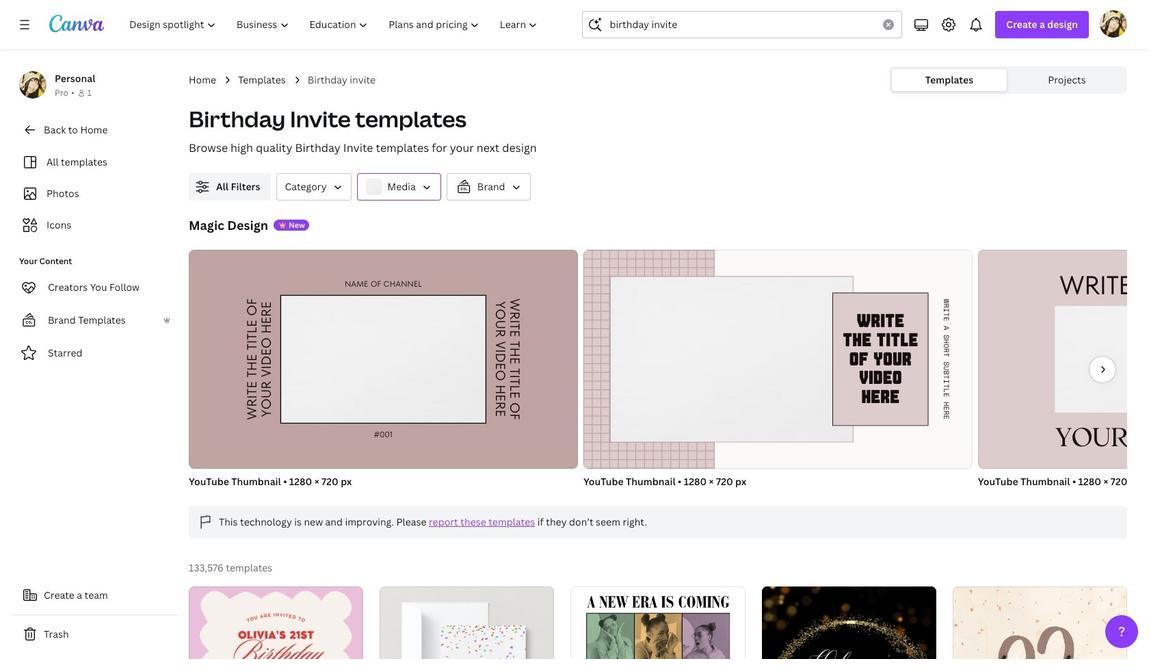 Task type: describe. For each thing, give the bounding box(es) containing it.
uploaded media image
[[366, 179, 382, 195]]



Task type: locate. For each thing, give the bounding box(es) containing it.
None search field
[[583, 11, 903, 38]]

Search search field
[[610, 12, 876, 38]]

top level navigation element
[[120, 11, 550, 38]]

stephanie aranda image
[[1100, 10, 1128, 38]]

pink modern fun birthday party invitation image
[[189, 587, 364, 659]]

peach textured birthday invitation instagram story image
[[953, 586, 1128, 659]]

white pink simple birthday party invitation instagram story image
[[571, 586, 746, 659]]

colorful simple confetti birthday invitation card image
[[380, 586, 555, 659]]

group
[[189, 244, 578, 489], [189, 244, 578, 469], [496, 244, 973, 489], [496, 244, 973, 470], [978, 250, 1150, 489]]



Task type: vqa. For each thing, say whether or not it's contained in the screenshot.
Pink Modern Fun Birthday Party Invitation image
yes



